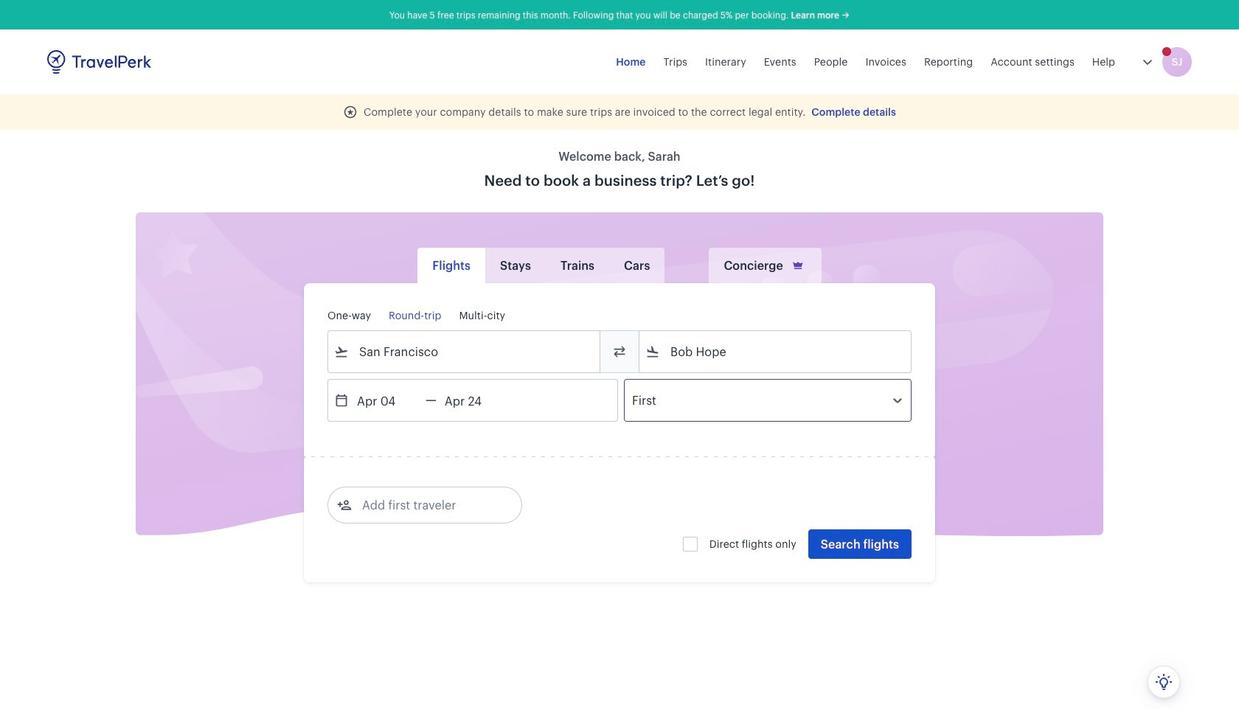 Task type: vqa. For each thing, say whether or not it's contained in the screenshot.
return text field in the bottom of the page
yes



Task type: locate. For each thing, give the bounding box(es) containing it.
To search field
[[660, 340, 892, 364]]

From search field
[[349, 340, 580, 364]]

Return text field
[[436, 380, 513, 421]]

Add first traveler search field
[[352, 493, 505, 517]]



Task type: describe. For each thing, give the bounding box(es) containing it.
Depart text field
[[349, 380, 426, 421]]



